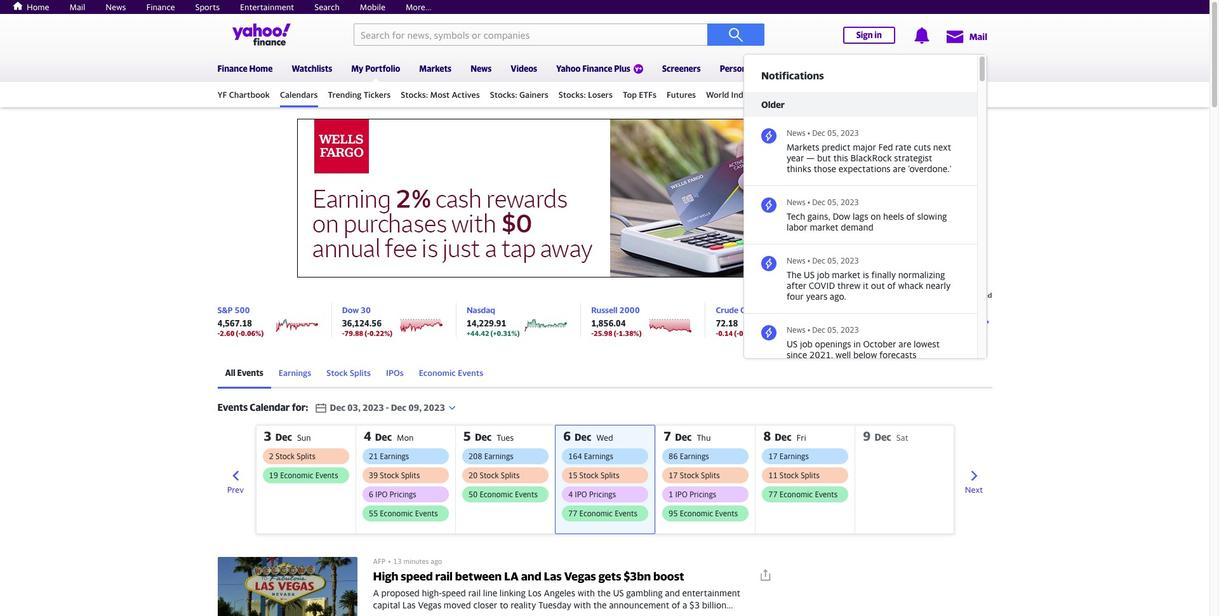 Task type: vqa. For each thing, say whether or not it's contained in the screenshot.


Task type: locate. For each thing, give the bounding box(es) containing it.
(-
[[236, 329, 241, 337], [365, 329, 370, 337], [614, 329, 619, 337], [735, 329, 740, 337]]

top etfs link
[[623, 84, 657, 105]]

1 pricings from the left
[[390, 490, 417, 499]]

news • dec 05, 2023 the us job market is finally normalizing after covid threw it out of whack nearly four years ago.
[[787, 256, 951, 302]]

ipo for 4
[[376, 490, 388, 499]]

news for the
[[787, 256, 806, 266]]

russell
[[592, 305, 618, 315]]

dec left 03,
[[330, 402, 346, 413]]

77 economic events down the "4 ipo pricings"
[[569, 509, 638, 518]]

• up 2021,
[[808, 325, 811, 335]]

0 horizontal spatial job
[[801, 339, 813, 349]]

splits up 6 ipo pricings
[[401, 471, 420, 480]]

0 vertical spatial markets
[[420, 64, 452, 74]]

splits up 1 ipo pricings
[[702, 471, 720, 480]]

news up year
[[787, 128, 806, 138]]

2023 inside news • dec 05, 2023 markets predict major fed rate cuts next year — but this blackrock strategist thinks those expectations are 'overdone.'
[[841, 128, 860, 138]]

05, up covid
[[828, 256, 839, 266]]

0 vertical spatial news link
[[106, 2, 126, 12]]

1 horizontal spatial las
[[501, 612, 515, 616]]

1 vertical spatial advertisement region
[[802, 547, 993, 616]]

tab list containing all events
[[218, 359, 993, 389]]

pricings for 6
[[590, 490, 616, 499]]

watchlists link
[[292, 55, 333, 79]]

fed
[[879, 142, 894, 152]]

- inside the russell 2000 1,856.04 -25.98 (-1.38%)
[[592, 329, 594, 337]]

and
[[521, 570, 542, 583], [665, 588, 680, 599]]

- inside s&p 500 4,567.18 -2.60 (-0.06%)
[[218, 329, 220, 337]]

77
[[769, 490, 778, 499], [569, 509, 578, 518]]

• for predict
[[808, 128, 811, 138]]

stock down 86 earnings
[[680, 471, 700, 480]]

1 horizontal spatial us
[[787, 339, 798, 349]]

markets up most
[[420, 64, 452, 74]]

line up closer
[[483, 588, 498, 599]]

dec inside the 7 dec thu
[[676, 431, 692, 443]]

speed inside a proposed high-speed rail line linking los angeles with the us gambling and entertainment capital las vegas moved closer to reality tuesday with the announcement of a $3 billion government grant.a line linking las vegas with america's second biggest city has be
[[442, 588, 466, 599]]

0 horizontal spatial of
[[672, 600, 681, 611]]

pricings up 55 economic events
[[390, 490, 417, 499]]

0 vertical spatial 17
[[769, 452, 778, 461]]

dow 30 36,124.56 -79.88 (-0.22%)
[[342, 305, 393, 337]]

0 vertical spatial 4
[[364, 429, 372, 444]]

ipo for 7
[[676, 490, 688, 499]]

0 horizontal spatial 6
[[369, 490, 374, 499]]

(- down 4,567.18
[[236, 329, 241, 337]]

6 down 39
[[369, 490, 374, 499]]

0 vertical spatial in
[[875, 30, 882, 40]]

1 vertical spatial markets
[[787, 142, 820, 152]]

1 ipo from the left
[[376, 490, 388, 499]]

17 down "86"
[[669, 471, 678, 480]]

7 dec thu
[[664, 429, 711, 444]]

2
[[269, 452, 274, 461]]

(- inside s&p 500 4,567.18 -2.60 (-0.06%)
[[236, 329, 241, 337]]

all
[[225, 368, 236, 378]]

1 vertical spatial are
[[899, 339, 912, 349]]

news link
[[106, 2, 126, 12], [471, 55, 492, 79]]

05, for dow
[[828, 198, 839, 207]]

1 horizontal spatial pricings
[[590, 490, 616, 499]]

1 horizontal spatial stocks:
[[490, 90, 518, 100]]

• for us
[[808, 256, 811, 266]]

2023 right 09,
[[424, 402, 445, 413]]

0 vertical spatial 6
[[564, 429, 571, 444]]

2 horizontal spatial of
[[907, 211, 916, 222]]

in right the sign
[[875, 30, 882, 40]]

tickers
[[364, 90, 391, 100]]

economic up 09,
[[419, 368, 456, 378]]

splits for 4
[[401, 471, 420, 480]]

0 horizontal spatial 17
[[669, 471, 678, 480]]

2023 up predict
[[841, 128, 860, 138]]

$3
[[690, 600, 700, 611]]

sports
[[195, 2, 220, 12]]

2023 inside news • dec 05, 2023 us job openings in october are lowest since 2021, well below forecasts
[[841, 325, 860, 335]]

rail up closer
[[469, 588, 481, 599]]

• inside news • dec 05, 2023 us job openings in october are lowest since 2021, well below forecasts
[[808, 325, 811, 335]]

job up years
[[818, 269, 830, 280]]

05, up 'gains,'
[[828, 198, 839, 207]]

search image
[[729, 27, 744, 42]]

0 vertical spatial us
[[804, 269, 815, 280]]

1 horizontal spatial speed
[[442, 588, 466, 599]]

mon
[[397, 433, 414, 443]]

stock right 2
[[276, 452, 295, 461]]

4
[[364, 429, 372, 444], [569, 490, 573, 499]]

mail right notifications "image"
[[970, 31, 988, 42]]

2 horizontal spatial las
[[544, 570, 562, 583]]

dec up 21 earnings
[[375, 431, 392, 443]]

linking up to
[[500, 588, 526, 599]]

1 top from the left
[[623, 90, 637, 100]]

top mutual funds
[[820, 90, 888, 100]]

3 ipo from the left
[[676, 490, 688, 499]]

splits down sun
[[297, 452, 316, 461]]

this
[[834, 152, 849, 163]]

4,567.18
[[218, 318, 252, 329]]

14,229.91
[[467, 318, 507, 329]]

sign
[[857, 30, 873, 40]]

year
[[787, 152, 805, 163]]

predict
[[822, 142, 851, 152]]

1 vertical spatial home
[[249, 64, 273, 74]]

us inside news • dec 05, 2023 us job openings in october are lowest since 2021, well below forecasts
[[787, 339, 798, 349]]

1 horizontal spatial mail
[[970, 31, 988, 42]]

1 vertical spatial in
[[854, 339, 862, 349]]

6 dec wed
[[564, 429, 614, 444]]

economic down 20 stock splits
[[480, 490, 513, 499]]

3 stocks: from the left
[[559, 90, 586, 100]]

164 earnings
[[569, 452, 614, 461]]

2 horizontal spatial us
[[804, 269, 815, 280]]

portfolio
[[365, 64, 401, 74]]

are inside news • dec 05, 2023 markets predict major fed rate cuts next year — but this blackrock strategist thinks those expectations are 'overdone.'
[[894, 163, 906, 174]]

17 for 17 earnings
[[769, 452, 778, 461]]

17
[[769, 452, 778, 461], [669, 471, 678, 480]]

news inside news • dec 05, 2023 the us job market is finally normalizing after covid threw it out of whack nearly four years ago.
[[787, 256, 806, 266]]

dec inside 8 dec fri
[[775, 431, 792, 443]]

las up government
[[403, 600, 416, 611]]

1 horizontal spatial rail
[[469, 588, 481, 599]]

0 horizontal spatial mail link
[[70, 2, 85, 12]]

mail right home link
[[70, 2, 85, 12]]

1 vertical spatial mail link
[[946, 25, 988, 48]]

home inside finance home link
[[249, 64, 273, 74]]

splits up 50 economic events
[[501, 471, 520, 480]]

05, inside news • dec 05, 2023 tech gains, dow lags on heels of slowing labor market demand
[[828, 198, 839, 207]]

my
[[352, 64, 364, 74]]

1 horizontal spatial dow
[[833, 211, 851, 222]]

stock right 39
[[380, 471, 399, 480]]

1 horizontal spatial 4
[[569, 490, 573, 499]]

2 pricings from the left
[[590, 490, 616, 499]]

1 vertical spatial 77
[[569, 509, 578, 518]]

0 horizontal spatial vegas
[[418, 600, 442, 611]]

55
[[369, 509, 378, 518]]

dec up covid
[[813, 256, 826, 266]]

0 horizontal spatial us
[[613, 588, 624, 599]]

finally
[[872, 269, 897, 280]]

0 vertical spatial job
[[818, 269, 830, 280]]

05,
[[828, 128, 839, 138], [828, 198, 839, 207], [828, 256, 839, 266], [828, 325, 839, 335]]

dec up predict
[[813, 128, 826, 138]]

6 up 164
[[564, 429, 571, 444]]

2023 down "gold" link
[[841, 325, 860, 335]]

2 vertical spatial us
[[613, 588, 624, 599]]

- for 79.88
[[342, 329, 345, 337]]

expectations
[[839, 163, 891, 174]]

sign in
[[857, 30, 882, 40]]

05, up the openings
[[828, 325, 839, 335]]

• inside news • dec 05, 2023 markets predict major fed rate cuts next year — but this blackrock strategist thinks those expectations are 'overdone.'
[[808, 128, 811, 138]]

2023 up threw
[[841, 256, 860, 266]]

1 vertical spatial 6
[[369, 490, 374, 499]]

mutual
[[836, 90, 863, 100]]

4 for dec
[[364, 429, 372, 444]]

dec inside news • dec 05, 2023 markets predict major fed rate cuts next year — but this blackrock strategist thinks those expectations are 'overdone.'
[[813, 128, 826, 138]]

1 horizontal spatial markets
[[787, 142, 820, 152]]

finance home link
[[218, 55, 273, 79]]

news inside news • dec 05, 2023 tech gains, dow lags on heels of slowing labor market demand
[[787, 198, 806, 207]]

500
[[235, 305, 250, 315]]

$3bn
[[624, 570, 651, 583]]

77 economic events down 11 stock splits
[[769, 490, 838, 499]]

home link
[[9, 1, 49, 12]]

1 vertical spatial dow
[[342, 305, 359, 315]]

05, inside news • dec 05, 2023 us job openings in october are lowest since 2021, well below forecasts
[[828, 325, 839, 335]]

2,037.70
[[841, 318, 876, 329]]

0 horizontal spatial stocks:
[[401, 90, 428, 100]]

0 vertical spatial line
[[483, 588, 498, 599]]

a proposed high-speed rail line linking los angeles with the us gambling and entertainment capital las vegas moved closer to reality tuesday with the announcement of a $3 billion government grant.a line linking las vegas with america's second biggest city has be
[[373, 588, 741, 616]]

four
[[787, 291, 804, 302]]

sun
[[297, 433, 311, 443]]

4 down 15
[[569, 490, 573, 499]]

world
[[707, 90, 730, 100]]

3 (- from the left
[[614, 329, 619, 337]]

1 (- from the left
[[236, 329, 241, 337]]

2 ipo from the left
[[575, 490, 588, 499]]

0 horizontal spatial line
[[456, 612, 470, 616]]

1 vertical spatial the
[[594, 600, 607, 611]]

• inside news • dec 05, 2023 the us job market is finally normalizing after covid threw it out of whack nearly four years ago.
[[808, 256, 811, 266]]

news • dec 05, 2023 tech gains, dow lags on heels of slowing labor market demand
[[787, 198, 948, 233]]

2 (- from the left
[[365, 329, 370, 337]]

0 vertical spatial of
[[907, 211, 916, 222]]

1 vertical spatial rail
[[469, 588, 481, 599]]

0 horizontal spatial linking
[[473, 612, 499, 616]]

videos link
[[511, 55, 538, 79]]

dec up 164 earnings
[[575, 431, 592, 443]]

1 vertical spatial mail
[[970, 31, 988, 42]]

dec inside the 6 dec wed
[[575, 431, 592, 443]]

calendars link
[[280, 84, 318, 105]]

dec inside news • dec 05, 2023 us job openings in october are lowest since 2021, well below forecasts
[[813, 325, 826, 335]]

linking down closer
[[473, 612, 499, 616]]

1 horizontal spatial of
[[888, 280, 896, 291]]

1 vertical spatial linking
[[473, 612, 499, 616]]

speed up moved
[[442, 588, 466, 599]]

dec right 3
[[276, 431, 292, 443]]

screeners
[[663, 64, 701, 74]]

0 vertical spatial market
[[810, 222, 839, 233]]

videos
[[511, 64, 538, 74]]

las down to
[[501, 612, 515, 616]]

top left 'mutual' at the right top of the page
[[820, 90, 834, 100]]

2023 inside news • dec 05, 2023 the us job market is finally normalizing after covid threw it out of whack nearly four years ago.
[[841, 256, 860, 266]]

are down rate
[[894, 163, 906, 174]]

- inside "crude oil 72.18 -0.14 (-0.19%)"
[[716, 329, 719, 337]]

1 vertical spatial las
[[403, 600, 416, 611]]

0 vertical spatial linking
[[500, 588, 526, 599]]

4 05, from the top
[[828, 325, 839, 335]]

17 stock splits
[[669, 471, 720, 480]]

ago
[[431, 557, 442, 566]]

• up covid
[[808, 256, 811, 266]]

stock for 7
[[680, 471, 700, 480]]

0 vertical spatial are
[[894, 163, 906, 174]]

stock right 20
[[480, 471, 499, 480]]

dec right 9
[[875, 431, 892, 443]]

vegas
[[565, 570, 596, 583], [418, 600, 442, 611], [517, 612, 540, 616]]

ipo down 15
[[575, 490, 588, 499]]

0 vertical spatial and
[[521, 570, 542, 583]]

well
[[836, 349, 852, 360]]

- for 0.14
[[716, 329, 719, 337]]

- inside dow 30 36,124.56 -79.88 (-0.22%)
[[342, 329, 345, 337]]

1 vertical spatial and
[[665, 588, 680, 599]]

splits up the "4 ipo pricings"
[[601, 471, 620, 480]]

2 horizontal spatial pricings
[[690, 490, 717, 499]]

tab list
[[218, 359, 993, 389]]

4 (- from the left
[[735, 329, 740, 337]]

0 horizontal spatial mail
[[70, 2, 85, 12]]

(- inside the russell 2000 1,856.04 -25.98 (-1.38%)
[[614, 329, 619, 337]]

job left the openings
[[801, 339, 813, 349]]

news up since
[[787, 325, 806, 335]]

of left a
[[672, 600, 681, 611]]

advertisement region
[[297, 119, 913, 278], [802, 547, 993, 616]]

demand
[[841, 222, 874, 233]]

and down boost
[[665, 588, 680, 599]]

3 05, from the top
[[828, 256, 839, 266]]

0 horizontal spatial 4
[[364, 429, 372, 444]]

ipo up 55
[[376, 490, 388, 499]]

0 horizontal spatial speed
[[401, 570, 433, 583]]

news inside navigation
[[471, 64, 492, 74]]

(- inside dow 30 36,124.56 -79.88 (-0.22%)
[[365, 329, 370, 337]]

1 05, from the top
[[828, 128, 839, 138]]

2 horizontal spatial ipo
[[676, 490, 688, 499]]

4 up 21
[[364, 429, 372, 444]]

dow inside dow 30 36,124.56 -79.88 (-0.22%)
[[342, 305, 359, 315]]

(- for 4,567.18
[[236, 329, 241, 337]]

dow
[[833, 211, 851, 222], [342, 305, 359, 315]]

las up angeles
[[544, 570, 562, 583]]

job inside news • dec 05, 2023 us job openings in october are lowest since 2021, well below forecasts
[[801, 339, 813, 349]]

- left 09,
[[386, 402, 389, 413]]

mobile
[[360, 2, 386, 12]]

dow left lags
[[833, 211, 851, 222]]

0 horizontal spatial rail
[[436, 570, 453, 583]]

news • dec 05, 2023 us job openings in october are lowest since 2021, well below forecasts
[[787, 325, 940, 360]]

(- for 1,856.04
[[614, 329, 619, 337]]

1 vertical spatial 17
[[669, 471, 678, 480]]

news inside news • dec 05, 2023 markets predict major fed rate cuts next year — but this blackrock strategist thinks those expectations are 'overdone.'
[[787, 128, 806, 138]]

the down gets
[[598, 588, 611, 599]]

economic down the "4 ipo pricings"
[[580, 509, 613, 518]]

'overdone.'
[[909, 163, 952, 174]]

yahoo
[[557, 64, 581, 74]]

0 horizontal spatial top
[[623, 90, 637, 100]]

0 horizontal spatial ipo
[[376, 490, 388, 499]]

- for dec
[[386, 402, 389, 413]]

us down gets
[[613, 588, 624, 599]]

2000
[[620, 305, 640, 315]]

us
[[804, 269, 815, 280], [787, 339, 798, 349], [613, 588, 624, 599]]

earnings up for:
[[279, 368, 312, 378]]

2 vertical spatial of
[[672, 600, 681, 611]]

(- inside "crude oil 72.18 -0.14 (-0.19%)"
[[735, 329, 740, 337]]

1 horizontal spatial home
[[249, 64, 273, 74]]

1 horizontal spatial linking
[[500, 588, 526, 599]]

0 vertical spatial mail
[[70, 2, 85, 12]]

0 horizontal spatial home
[[27, 2, 49, 12]]

1 horizontal spatial 6
[[564, 429, 571, 444]]

splits for 5
[[501, 471, 520, 480]]

dec right "8"
[[775, 431, 792, 443]]

market inside news • dec 05, 2023 tech gains, dow lags on heels of slowing labor market demand
[[810, 222, 839, 233]]

are
[[894, 163, 906, 174], [899, 339, 912, 349]]

0 vertical spatial home
[[27, 2, 49, 12]]

1 horizontal spatial job
[[818, 269, 830, 280]]

1 vertical spatial of
[[888, 280, 896, 291]]

1 horizontal spatial news link
[[471, 55, 492, 79]]

- down '72.18'
[[716, 329, 719, 337]]

17 for 17 stock splits
[[669, 471, 678, 480]]

1 vertical spatial line
[[456, 612, 470, 616]]

gold 2,037.70 +1.40
[[841, 305, 876, 337]]

2 horizontal spatial vegas
[[565, 570, 596, 583]]

0 vertical spatial rail
[[436, 570, 453, 583]]

of inside news • dec 05, 2023 tech gains, dow lags on heels of slowing labor market demand
[[907, 211, 916, 222]]

it
[[864, 280, 869, 291]]

0 horizontal spatial 77
[[569, 509, 578, 518]]

whack
[[899, 280, 924, 291]]

3 pricings from the left
[[690, 490, 717, 499]]

50
[[469, 490, 478, 499]]

1 horizontal spatial 17
[[769, 452, 778, 461]]

stock for 8
[[780, 471, 799, 480]]

ipo right 1
[[676, 490, 688, 499]]

0 horizontal spatial las
[[403, 600, 416, 611]]

earnings up 11 stock splits
[[780, 452, 809, 461]]

stocks: left gainers
[[490, 90, 518, 100]]

us right the at right top
[[804, 269, 815, 280]]

1 horizontal spatial 77
[[769, 490, 778, 499]]

stock for 5
[[480, 471, 499, 480]]

2 stocks: from the left
[[490, 90, 518, 100]]

0 horizontal spatial pricings
[[390, 490, 417, 499]]

las inside high speed rail between la and las vegas gets $3bn boost link
[[544, 570, 562, 583]]

Search for news, symbols or companies text field
[[354, 24, 708, 46]]

2 05, from the top
[[828, 198, 839, 207]]

+1.40
[[841, 329, 859, 337]]

news link up the actives
[[471, 55, 492, 79]]

finance up yf
[[218, 64, 248, 74]]

1 horizontal spatial top
[[820, 90, 834, 100]]

navigation containing finance home
[[0, 52, 1210, 107]]

- down 36,124.56 at the bottom of page
[[342, 329, 345, 337]]

1 horizontal spatial line
[[483, 588, 498, 599]]

- for 2.60
[[218, 329, 220, 337]]

in down '+1.40'
[[854, 339, 862, 349]]

2023 up lags
[[841, 198, 860, 207]]

05, inside news • dec 05, 2023 markets predict major fed rate cuts next year — but this blackrock strategist thinks those expectations are 'overdone.'
[[828, 128, 839, 138]]

pricings up 95 economic events
[[690, 490, 717, 499]]

earnings up 20 stock splits
[[485, 452, 514, 461]]

(+0.31%)
[[491, 329, 520, 337]]

1 horizontal spatial 77 economic events
[[769, 490, 838, 499]]

events down all
[[218, 402, 248, 413]]

us left 2021,
[[787, 339, 798, 349]]

news inside news • dec 05, 2023 us job openings in october are lowest since 2021, well below forecasts
[[787, 325, 806, 335]]

events down 11 stock splits
[[815, 490, 838, 499]]

2023 for openings
[[841, 325, 860, 335]]

dec right 7
[[676, 431, 692, 443]]

top left etfs
[[623, 90, 637, 100]]

trending tickers
[[328, 90, 391, 100]]

2023 inside news • dec 05, 2023 tech gains, dow lags on heels of slowing labor market demand
[[841, 198, 860, 207]]

0 horizontal spatial dow
[[342, 305, 359, 315]]

top for top mutual funds
[[820, 90, 834, 100]]

dec inside 5 dec tues
[[475, 431, 492, 443]]

dec inside news • dec 05, 2023 tech gains, dow lags on heels of slowing labor market demand
[[813, 198, 826, 207]]

05, inside news • dec 05, 2023 the us job market is finally normalizing after covid threw it out of whack nearly four years ago.
[[828, 256, 839, 266]]

line
[[483, 588, 498, 599], [456, 612, 470, 616]]

0.14
[[719, 329, 733, 337]]

economic down 11 stock splits
[[780, 490, 814, 499]]

0 vertical spatial dow
[[833, 211, 851, 222]]

dec up 'gains,'
[[813, 198, 826, 207]]

earnings up '39 stock splits'
[[380, 452, 409, 461]]

navigation
[[0, 52, 1210, 107]]

2 top from the left
[[820, 90, 834, 100]]

2.60
[[220, 329, 235, 337]]

try the new yahoo finance image
[[844, 59, 988, 77]]

splits for 8
[[801, 471, 820, 480]]

0 vertical spatial advertisement region
[[297, 119, 913, 278]]

openings
[[816, 339, 852, 349]]

market left is in the top right of the page
[[833, 269, 861, 280]]

of right out
[[888, 280, 896, 291]]

1 vertical spatial job
[[801, 339, 813, 349]]

1 stocks: from the left
[[401, 90, 428, 100]]

personal
[[720, 64, 754, 74]]

economic
[[419, 368, 456, 378], [280, 471, 314, 480], [480, 490, 513, 499], [780, 490, 814, 499], [380, 509, 413, 518], [580, 509, 613, 518], [680, 509, 714, 518]]

• inside news • dec 05, 2023 tech gains, dow lags on heels of slowing labor market demand
[[808, 198, 811, 207]]

economic inside tab list
[[419, 368, 456, 378]]

dec left 09,
[[391, 402, 407, 413]]

splits down the 17 earnings
[[801, 471, 820, 480]]

of
[[907, 211, 916, 222], [888, 280, 896, 291], [672, 600, 681, 611]]

stock up 03,
[[327, 368, 348, 378]]

economic down 1 ipo pricings
[[680, 509, 714, 518]]

164
[[569, 452, 583, 461]]

(- down 36,124.56 at the bottom of page
[[365, 329, 370, 337]]



Task type: describe. For each thing, give the bounding box(es) containing it.
news left finance link
[[106, 2, 126, 12]]

25.98
[[594, 329, 613, 337]]

stock for 4
[[380, 471, 399, 480]]

1 ipo pricings
[[669, 490, 717, 499]]

next
[[934, 142, 952, 152]]

but
[[818, 152, 832, 163]]

1 horizontal spatial vegas
[[517, 612, 540, 616]]

dec inside the 9 dec sat
[[875, 431, 892, 443]]

most
[[431, 90, 450, 100]]

world indices
[[707, 90, 759, 100]]

u.s. markets closed
[[929, 291, 993, 299]]

stock for 6
[[580, 471, 599, 480]]

72.18
[[716, 318, 739, 329]]

top for top etfs
[[623, 90, 637, 100]]

95
[[669, 509, 678, 518]]

2023 for dow
[[841, 198, 860, 207]]

premium yahoo finance logo image
[[634, 64, 644, 74]]

billion
[[703, 600, 727, 611]]

events right all
[[237, 368, 264, 378]]

dec inside 4 dec mon
[[375, 431, 392, 443]]

2023 for major
[[841, 128, 860, 138]]

3 dec sun
[[264, 429, 311, 444]]

• for gains,
[[808, 198, 811, 207]]

pricings for 4
[[390, 490, 417, 499]]

tech
[[787, 211, 806, 222]]

the
[[787, 269, 802, 280]]

events down the "4 ipo pricings"
[[615, 509, 638, 518]]

boost
[[654, 570, 685, 583]]

proposed
[[382, 588, 420, 599]]

angeles
[[544, 588, 576, 599]]

5
[[464, 429, 471, 444]]

splits for 6
[[601, 471, 620, 480]]

tues
[[497, 433, 514, 443]]

gets
[[599, 570, 622, 583]]

news • dec 05, 2023 markets predict major fed rate cuts next year — but this blackrock strategist thinks those expectations are 'overdone.'
[[787, 128, 952, 174]]

my portfolio
[[352, 64, 401, 74]]

1 horizontal spatial mail link
[[946, 25, 988, 48]]

trending
[[328, 90, 362, 100]]

news for markets
[[787, 128, 806, 138]]

13
[[393, 557, 402, 566]]

2 vertical spatial las
[[501, 612, 515, 616]]

events down the +44.42
[[458, 368, 484, 378]]

nasdaq 14,229.91 +44.42 (+0.31%)
[[467, 305, 520, 337]]

older
[[762, 99, 785, 110]]

top etfs
[[623, 90, 657, 100]]

95 economic events
[[669, 509, 738, 518]]

and inside a proposed high-speed rail line linking los angeles with the us gambling and entertainment capital las vegas moved closer to reality tuesday with the announcement of a $3 billion government grant.a line linking las vegas with america's second biggest city has be
[[665, 588, 680, 599]]

us inside news • dec 05, 2023 the us job market is finally normalizing after covid threw it out of whack nearly four years ago.
[[804, 269, 815, 280]]

of inside a proposed high-speed rail line linking los angeles with the us gambling and entertainment capital las vegas moved closer to reality tuesday with the announcement of a $3 billion government grant.a line linking las vegas with america's second biggest city has be
[[672, 600, 681, 611]]

0 vertical spatial 77
[[769, 490, 778, 499]]

7
[[664, 429, 672, 444]]

us inside a proposed high-speed rail line linking los angeles with the us gambling and entertainment capital las vegas moved closer to reality tuesday with the announcement of a $3 billion government grant.a line linking las vegas with america's second biggest city has be
[[613, 588, 624, 599]]

city
[[666, 612, 681, 616]]

0.19%)
[[740, 329, 763, 337]]

earnings for 8
[[780, 452, 809, 461]]

major
[[854, 142, 877, 152]]

0 horizontal spatial news link
[[106, 2, 126, 12]]

05, for openings
[[828, 325, 839, 335]]

nasdaq link
[[467, 305, 496, 315]]

05, for job
[[828, 256, 839, 266]]

1 vertical spatial news link
[[471, 55, 492, 79]]

strategist
[[895, 152, 933, 163]]

social media share article menu image
[[759, 569, 772, 581]]

notifications
[[762, 69, 825, 82]]

s&p 500 4,567.18 -2.60 (-0.06%)
[[218, 305, 264, 337]]

6 for dec
[[564, 429, 571, 444]]

previous image
[[961, 313, 980, 332]]

05, for major
[[828, 128, 839, 138]]

events down 1 ipo pricings
[[716, 509, 738, 518]]

a
[[683, 600, 688, 611]]

2023 right 03,
[[363, 402, 384, 413]]

in inside news • dec 05, 2023 us job openings in october are lowest since 2021, well below forecasts
[[854, 339, 862, 349]]

8
[[764, 429, 772, 444]]

1 vertical spatial with
[[574, 600, 591, 611]]

trending tickers link
[[328, 84, 391, 105]]

labor
[[787, 222, 808, 233]]

finance link
[[146, 2, 175, 12]]

closed
[[972, 291, 993, 299]]

09,
[[409, 402, 422, 413]]

dow inside news • dec 05, 2023 tech gains, dow lags on heels of slowing labor market demand
[[833, 211, 851, 222]]

15 stock splits
[[569, 471, 620, 480]]

earnings for 7
[[680, 452, 710, 461]]

russell 2000 link
[[592, 305, 640, 315]]

0 vertical spatial vegas
[[565, 570, 596, 583]]

events down 2 stock splits
[[316, 471, 338, 480]]

losers
[[588, 90, 613, 100]]

11 stock splits
[[769, 471, 820, 480]]

america's
[[562, 612, 601, 616]]

208 earnings
[[469, 452, 514, 461]]

(- for 36,124.56
[[365, 329, 370, 337]]

ipos link
[[379, 359, 412, 389]]

sat
[[897, 433, 909, 443]]

earnings for 6
[[584, 452, 614, 461]]

dec inside the '3 dec sun'
[[276, 431, 292, 443]]

50 economic events
[[469, 490, 538, 499]]

economic down 6 ipo pricings
[[380, 509, 413, 518]]

etfs
[[639, 90, 657, 100]]

yf
[[218, 90, 227, 100]]

0 horizontal spatial 77 economic events
[[569, 509, 638, 518]]

gold
[[841, 305, 859, 315]]

finance left sports link
[[146, 2, 175, 12]]

8 dec fri
[[764, 429, 807, 444]]

watchlists
[[292, 64, 333, 74]]

yahoo finance plus link
[[557, 55, 644, 82]]

events down 20 stock splits
[[515, 490, 538, 499]]

0 horizontal spatial and
[[521, 570, 542, 583]]

top mutual funds link
[[820, 84, 888, 105]]

• left 13
[[388, 557, 391, 566]]

plus
[[615, 64, 631, 74]]

announcement
[[609, 600, 670, 611]]

0.22%)
[[370, 329, 393, 337]]

splits for 7
[[702, 471, 720, 480]]

stocks: losers link
[[559, 84, 613, 105]]

home inside home link
[[27, 2, 49, 12]]

stocks: for stocks: gainers
[[490, 90, 518, 100]]

dec inside news • dec 05, 2023 the us job market is finally normalizing after covid threw it out of whack nearly four years ago.
[[813, 256, 826, 266]]

high speed rail between la and las vegas gets $3bn boost
[[373, 570, 685, 583]]

0 vertical spatial speed
[[401, 570, 433, 583]]

(- for 72.18
[[735, 329, 740, 337]]

- for 25.98
[[592, 329, 594, 337]]

1
[[669, 490, 674, 499]]

news for tech
[[787, 198, 806, 207]]

slowing
[[918, 211, 948, 222]]

4 dec mon
[[364, 429, 414, 444]]

markets inside navigation
[[420, 64, 452, 74]]

—
[[807, 152, 815, 163]]

1.38%)
[[619, 329, 642, 337]]

finance up currencies link at right top
[[756, 64, 786, 74]]

• for job
[[808, 325, 811, 335]]

rail inside a proposed high-speed rail line linking los angeles with the us gambling and entertainment capital las vegas moved closer to reality tuesday with the announcement of a $3 billion government grant.a line linking las vegas with america's second biggest city has be
[[469, 588, 481, 599]]

grant.a
[[424, 612, 454, 616]]

stocks: for stocks: most actives
[[401, 90, 428, 100]]

markets
[[943, 291, 970, 299]]

pricings for 7
[[690, 490, 717, 499]]

are inside news • dec 05, 2023 us job openings in october are lowest since 2021, well below forecasts
[[899, 339, 912, 349]]

1 vertical spatial vegas
[[418, 600, 442, 611]]

below
[[854, 349, 878, 360]]

2 vertical spatial with
[[543, 612, 560, 616]]

reality
[[511, 600, 536, 611]]

of inside news • dec 05, 2023 the us job market is finally normalizing after covid threw it out of whack nearly four years ago.
[[888, 280, 896, 291]]

for:
[[292, 402, 309, 413]]

events down 6 ipo pricings
[[415, 509, 438, 518]]

prev
[[227, 485, 244, 495]]

1 horizontal spatial in
[[875, 30, 882, 40]]

economic down 2 stock splits
[[280, 471, 314, 480]]

next image
[[976, 313, 995, 332]]

heels
[[884, 211, 905, 222]]

0 vertical spatial 77 economic events
[[769, 490, 838, 499]]

17 earnings
[[769, 452, 809, 461]]

rate
[[896, 142, 912, 152]]

market inside news • dec 05, 2023 the us job market is finally normalizing after covid threw it out of whack nearly four years ago.
[[833, 269, 861, 280]]

splits left ipos
[[350, 368, 371, 378]]

20 stock splits
[[469, 471, 520, 480]]

stocks: for stocks: losers
[[559, 90, 586, 100]]

markets inside news • dec 05, 2023 markets predict major fed rate cuts next year — but this blackrock strategist thinks those expectations are 'overdone.'
[[787, 142, 820, 152]]

0 vertical spatial with
[[578, 588, 595, 599]]

thu
[[697, 433, 711, 443]]

21
[[369, 452, 378, 461]]

ipo for 6
[[575, 490, 588, 499]]

55 economic events
[[369, 509, 438, 518]]

4 for ipo
[[569, 490, 573, 499]]

dow 30 link
[[342, 305, 371, 315]]

0 vertical spatial the
[[598, 588, 611, 599]]

earnings for 4
[[380, 452, 409, 461]]

job inside news • dec 05, 2023 the us job market is finally normalizing after covid threw it out of whack nearly four years ago.
[[818, 269, 830, 280]]

all events
[[225, 368, 264, 378]]

entertainment
[[240, 2, 294, 12]]

ipos
[[386, 368, 404, 378]]

notifications image
[[914, 27, 931, 44]]

earnings for 5
[[485, 452, 514, 461]]

news for us
[[787, 325, 806, 335]]

mail inside mail link
[[970, 31, 988, 42]]

2023 for job
[[841, 256, 860, 266]]

thinks
[[787, 163, 812, 174]]

high speed rail between la and las vegas gets $3bn boost link
[[218, 547, 777, 616]]

finance left plus
[[583, 64, 613, 74]]

6 for ipo
[[369, 490, 374, 499]]



